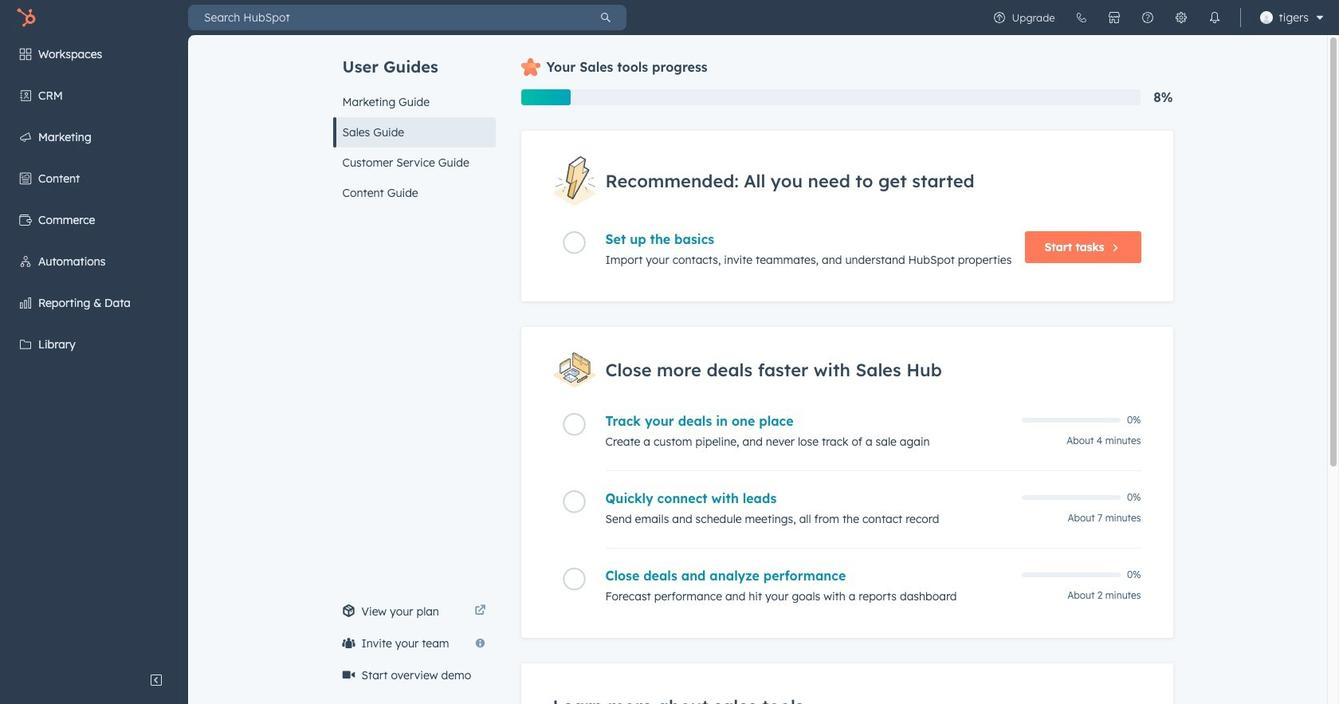 Task type: describe. For each thing, give the bounding box(es) containing it.
1 link opens in a new window image from the top
[[475, 602, 486, 621]]

settings image
[[1175, 11, 1188, 24]]

2 link opens in a new window image from the top
[[475, 605, 486, 617]]

user guides element
[[333, 35, 496, 208]]

1 horizontal spatial menu
[[983, 0, 1330, 35]]



Task type: locate. For each thing, give the bounding box(es) containing it.
help image
[[1141, 11, 1154, 24]]

0 horizontal spatial menu
[[0, 35, 188, 664]]

howard n/a image
[[1260, 11, 1273, 24]]

menu
[[983, 0, 1330, 35], [0, 35, 188, 664]]

progress bar
[[521, 89, 571, 105]]

notifications image
[[1208, 11, 1221, 24]]

Search HubSpot search field
[[188, 5, 585, 30]]

link opens in a new window image
[[475, 602, 486, 621], [475, 605, 486, 617]]

marketplaces image
[[1108, 11, 1121, 24]]



Task type: vqa. For each thing, say whether or not it's contained in the screenshot.
Of
no



